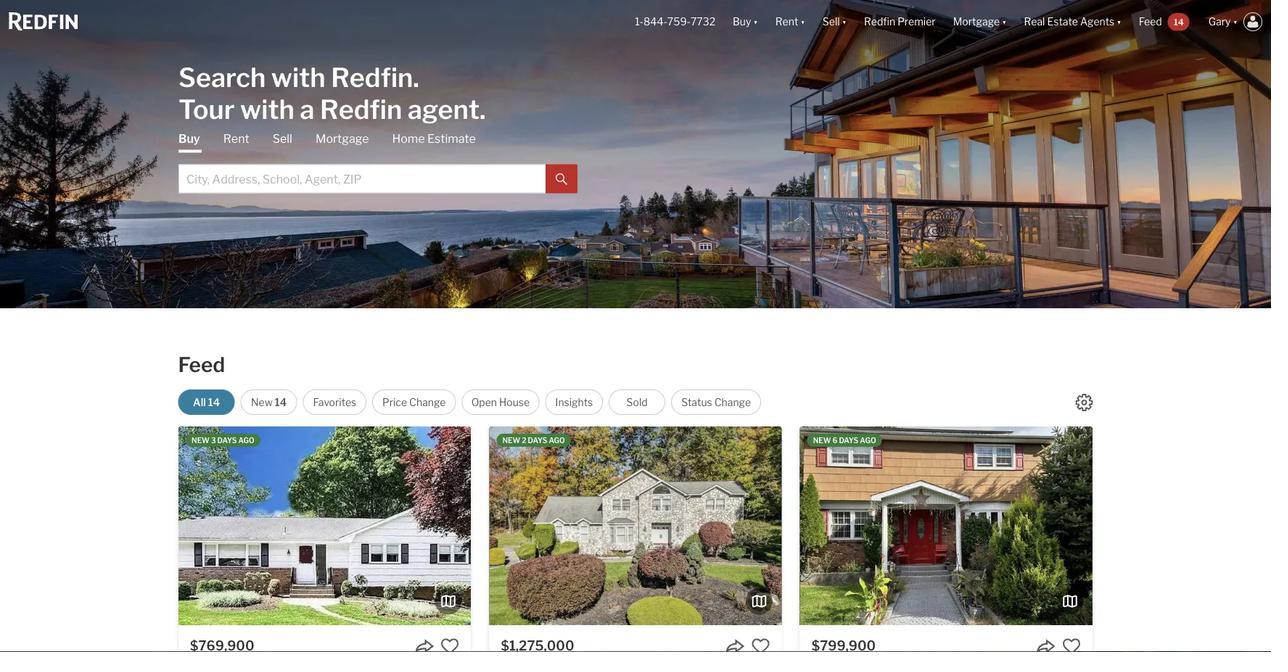 Task type: locate. For each thing, give the bounding box(es) containing it.
0 vertical spatial buy
[[733, 16, 751, 28]]

buy
[[733, 16, 751, 28], [179, 132, 200, 146]]

buy inside dropdown button
[[733, 16, 751, 28]]

1 horizontal spatial sell
[[823, 16, 840, 28]]

▾ left the sell ▾
[[801, 16, 805, 28]]

1 vertical spatial rent
[[223, 132, 249, 146]]

mortgage up city, address, school, agent, zip search box
[[316, 132, 369, 146]]

0 horizontal spatial new
[[192, 436, 210, 445]]

redfin left premier
[[864, 16, 896, 28]]

2 ago from the left
[[549, 436, 565, 445]]

ago for new 2 days ago
[[549, 436, 565, 445]]

▾ for mortgage ▾
[[1002, 16, 1007, 28]]

new left 3
[[192, 436, 210, 445]]

agent.
[[408, 93, 486, 125]]

mortgage ▾ button
[[953, 0, 1007, 44]]

All radio
[[178, 390, 235, 415]]

tour
[[179, 93, 235, 125]]

1 horizontal spatial redfin
[[864, 16, 896, 28]]

▾ right rent ▾
[[842, 16, 847, 28]]

favorite button checkbox
[[441, 637, 459, 652], [751, 637, 770, 652], [1062, 637, 1081, 652]]

1 vertical spatial redfin
[[320, 93, 402, 125]]

redfin inside search with redfin. tour with a redfin agent.
[[320, 93, 402, 125]]

sell for sell
[[273, 132, 292, 146]]

3 ago from the left
[[860, 436, 876, 445]]

photo of 22 appledale ln, chestnut ridge, ny 10977 image
[[489, 427, 782, 626], [782, 427, 1074, 626]]

1 ago from the left
[[238, 436, 255, 445]]

new for new 2 days ago
[[502, 436, 520, 445]]

2 change from the left
[[715, 396, 751, 409]]

with
[[271, 61, 326, 93], [240, 93, 294, 125]]

1 horizontal spatial new
[[502, 436, 520, 445]]

buy for buy ▾
[[733, 16, 751, 28]]

2 horizontal spatial days
[[839, 436, 859, 445]]

buy ▾
[[733, 16, 758, 28]]

1 vertical spatial feed
[[178, 353, 225, 377]]

0 horizontal spatial days
[[217, 436, 237, 445]]

1-
[[635, 16, 644, 28]]

1 horizontal spatial rent
[[776, 16, 798, 28]]

14 right all
[[208, 396, 220, 409]]

days right 6 at the right bottom of the page
[[839, 436, 859, 445]]

new left 2
[[502, 436, 520, 445]]

redfin
[[864, 16, 896, 28], [320, 93, 402, 125]]

3
[[211, 436, 216, 445]]

days
[[217, 436, 237, 445], [528, 436, 547, 445], [839, 436, 859, 445]]

buy ▾ button
[[733, 0, 758, 44]]

Favorites radio
[[303, 390, 367, 415]]

ago
[[238, 436, 255, 445], [549, 436, 565, 445], [860, 436, 876, 445]]

house
[[499, 396, 530, 409]]

real
[[1024, 16, 1045, 28]]

2 days from the left
[[528, 436, 547, 445]]

2 favorite button image from the left
[[1062, 637, 1081, 652]]

favorite button image
[[751, 637, 770, 652], [1062, 637, 1081, 652]]

1 horizontal spatial favorite button checkbox
[[751, 637, 770, 652]]

▾ right gary
[[1233, 16, 1238, 28]]

new
[[192, 436, 210, 445], [502, 436, 520, 445], [813, 436, 831, 445]]

14 right new
[[275, 396, 287, 409]]

mortgage
[[953, 16, 1000, 28], [316, 132, 369, 146]]

0 horizontal spatial change
[[409, 396, 446, 409]]

3 new from the left
[[813, 436, 831, 445]]

rent for rent
[[223, 132, 249, 146]]

change
[[409, 396, 446, 409], [715, 396, 751, 409]]

feed right agents
[[1139, 16, 1162, 28]]

1 ▾ from the left
[[754, 16, 758, 28]]

0 horizontal spatial rent
[[223, 132, 249, 146]]

3 days from the left
[[839, 436, 859, 445]]

feed up all
[[178, 353, 225, 377]]

days for 3
[[217, 436, 237, 445]]

1 horizontal spatial buy
[[733, 16, 751, 28]]

real estate agents ▾ button
[[1016, 0, 1130, 44]]

redfin up mortgage link
[[320, 93, 402, 125]]

0 horizontal spatial sell
[[273, 132, 292, 146]]

2 horizontal spatial favorite button checkbox
[[1062, 637, 1081, 652]]

buy down tour
[[179, 132, 200, 146]]

▾ left real
[[1002, 16, 1007, 28]]

6
[[833, 436, 838, 445]]

Sold radio
[[609, 390, 666, 415]]

search with redfin. tour with a redfin agent.
[[179, 61, 486, 125]]

▾ right agents
[[1117, 16, 1122, 28]]

ago right 6 at the right bottom of the page
[[860, 436, 876, 445]]

▾ for gary ▾
[[1233, 16, 1238, 28]]

▾
[[754, 16, 758, 28], [801, 16, 805, 28], [842, 16, 847, 28], [1002, 16, 1007, 28], [1117, 16, 1122, 28], [1233, 16, 1238, 28]]

change right status
[[715, 396, 751, 409]]

1 new from the left
[[192, 436, 210, 445]]

sell inside dropdown button
[[823, 16, 840, 28]]

photo of 4 robert ct, nanuet, ny 10954 image
[[800, 427, 1093, 626], [1093, 427, 1271, 626]]

1 vertical spatial buy
[[179, 132, 200, 146]]

2 new from the left
[[502, 436, 520, 445]]

0 horizontal spatial ago
[[238, 436, 255, 445]]

2 ▾ from the left
[[801, 16, 805, 28]]

sell right rent ▾
[[823, 16, 840, 28]]

days right 2
[[528, 436, 547, 445]]

0 horizontal spatial redfin
[[320, 93, 402, 125]]

0 horizontal spatial favorite button checkbox
[[441, 637, 459, 652]]

ago for new 6 days ago
[[860, 436, 876, 445]]

days for 6
[[839, 436, 859, 445]]

▾ for sell ▾
[[842, 16, 847, 28]]

tab list containing buy
[[179, 131, 578, 193]]

real estate agents ▾ link
[[1024, 0, 1122, 44]]

▾ left rent ▾
[[754, 16, 758, 28]]

0 horizontal spatial mortgage
[[316, 132, 369, 146]]

sell link
[[273, 131, 292, 147]]

option group containing all
[[178, 390, 761, 415]]

0 vertical spatial sell
[[823, 16, 840, 28]]

14 left gary
[[1174, 17, 1184, 27]]

2 favorite button checkbox from the left
[[751, 637, 770, 652]]

ago right 2
[[549, 436, 565, 445]]

rent right buy ▾
[[776, 16, 798, 28]]

1 horizontal spatial mortgage
[[953, 16, 1000, 28]]

14
[[1174, 17, 1184, 27], [208, 396, 220, 409], [275, 396, 287, 409]]

14 inside all option
[[208, 396, 220, 409]]

feed
[[1139, 16, 1162, 28], [178, 353, 225, 377]]

mortgage link
[[316, 131, 369, 147]]

mortgage inside dropdown button
[[953, 16, 1000, 28]]

4 ▾ from the left
[[1002, 16, 1007, 28]]

1 horizontal spatial favorite button image
[[1062, 637, 1081, 652]]

rent ▾
[[776, 16, 805, 28]]

1 horizontal spatial 14
[[275, 396, 287, 409]]

2 photo of 22 appledale ln, chestnut ridge, ny 10977 image from the left
[[782, 427, 1074, 626]]

0 horizontal spatial 14
[[208, 396, 220, 409]]

buy ▾ button
[[724, 0, 767, 44]]

rent
[[776, 16, 798, 28], [223, 132, 249, 146]]

0 vertical spatial rent
[[776, 16, 798, 28]]

rent inside rent ▾ dropdown button
[[776, 16, 798, 28]]

favorite button image for new 2 days ago
[[751, 637, 770, 652]]

rent down tour
[[223, 132, 249, 146]]

2 horizontal spatial new
[[813, 436, 831, 445]]

new 2 days ago
[[502, 436, 565, 445]]

6 ▾ from the left
[[1233, 16, 1238, 28]]

14 inside the 'new' option
[[275, 396, 287, 409]]

2 horizontal spatial ago
[[860, 436, 876, 445]]

insights
[[555, 396, 593, 409]]

favorite button checkbox for new 3 days ago
[[441, 637, 459, 652]]

home
[[392, 132, 425, 146]]

rent for rent ▾
[[776, 16, 798, 28]]

1 vertical spatial mortgage
[[316, 132, 369, 146]]

1 horizontal spatial ago
[[549, 436, 565, 445]]

1 days from the left
[[217, 436, 237, 445]]

tab list
[[179, 131, 578, 193]]

rent ▾ button
[[767, 0, 814, 44]]

0 horizontal spatial favorite button image
[[751, 637, 770, 652]]

1 favorite button checkbox from the left
[[441, 637, 459, 652]]

days right 3
[[217, 436, 237, 445]]

buy right 7732
[[733, 16, 751, 28]]

0 vertical spatial mortgage
[[953, 16, 1000, 28]]

Open House radio
[[462, 390, 540, 415]]

1 vertical spatial sell
[[273, 132, 292, 146]]

3 ▾ from the left
[[842, 16, 847, 28]]

new left 6 at the right bottom of the page
[[813, 436, 831, 445]]

mortgage left real
[[953, 16, 1000, 28]]

submit search image
[[556, 174, 567, 185]]

1 favorite button image from the left
[[751, 637, 770, 652]]

0 vertical spatial feed
[[1139, 16, 1162, 28]]

open
[[471, 396, 497, 409]]

change inside "radio"
[[715, 396, 751, 409]]

Insights radio
[[545, 390, 603, 415]]

option group
[[178, 390, 761, 415]]

1 horizontal spatial days
[[528, 436, 547, 445]]

sell
[[823, 16, 840, 28], [273, 132, 292, 146]]

ago for new 3 days ago
[[238, 436, 255, 445]]

New radio
[[241, 390, 297, 415]]

change right 'price'
[[409, 396, 446, 409]]

a
[[300, 93, 315, 125]]

gary
[[1209, 16, 1231, 28]]

change inside radio
[[409, 396, 446, 409]]

sell right rent link
[[273, 132, 292, 146]]

buy inside tab list
[[179, 132, 200, 146]]

0 horizontal spatial buy
[[179, 132, 200, 146]]

1 change from the left
[[409, 396, 446, 409]]

mortgage for mortgage ▾
[[953, 16, 1000, 28]]

mortgage ▾ button
[[945, 0, 1016, 44]]

premier
[[898, 16, 936, 28]]

1 horizontal spatial change
[[715, 396, 751, 409]]

3 favorite button checkbox from the left
[[1062, 637, 1081, 652]]

1 horizontal spatial feed
[[1139, 16, 1162, 28]]

ago right 3
[[238, 436, 255, 445]]

sell ▾
[[823, 16, 847, 28]]

new 14
[[251, 396, 287, 409]]

▾ for rent ▾
[[801, 16, 805, 28]]

rent inside tab list
[[223, 132, 249, 146]]

0 vertical spatial redfin
[[864, 16, 896, 28]]



Task type: describe. For each thing, give the bounding box(es) containing it.
redfin inside button
[[864, 16, 896, 28]]

estate
[[1047, 16, 1078, 28]]

sold
[[627, 396, 648, 409]]

14 for new 14
[[275, 396, 287, 409]]

favorite button image for new 6 days ago
[[1062, 637, 1081, 652]]

new 6 days ago
[[813, 436, 876, 445]]

search
[[179, 61, 266, 93]]

all
[[193, 396, 206, 409]]

new
[[251, 396, 273, 409]]

mortgage for mortgage
[[316, 132, 369, 146]]

agents
[[1080, 16, 1115, 28]]

home estimate link
[[392, 131, 476, 147]]

rent link
[[223, 131, 249, 147]]

new 3 days ago
[[192, 436, 255, 445]]

redfin premier button
[[856, 0, 945, 44]]

change for price change
[[409, 396, 446, 409]]

2
[[522, 436, 526, 445]]

0 horizontal spatial feed
[[178, 353, 225, 377]]

7732
[[691, 16, 716, 28]]

2 horizontal spatial 14
[[1174, 17, 1184, 27]]

redfin.
[[331, 61, 419, 93]]

844-
[[644, 16, 667, 28]]

14 for all 14
[[208, 396, 220, 409]]

favorite button image
[[441, 637, 459, 652]]

City, Address, School, Agent, ZIP search field
[[179, 164, 546, 193]]

open house
[[471, 396, 530, 409]]

5 ▾ from the left
[[1117, 16, 1122, 28]]

buy link
[[179, 131, 200, 153]]

real estate agents ▾
[[1024, 16, 1122, 28]]

price
[[382, 396, 407, 409]]

days for 2
[[528, 436, 547, 445]]

1 photo of 22 appledale ln, chestnut ridge, ny 10977 image from the left
[[489, 427, 782, 626]]

favorite button checkbox for new 2 days ago
[[751, 637, 770, 652]]

photo of 40 fox hill rd, upper saddle river, nj 07458 image
[[179, 427, 471, 626]]

favorites
[[313, 396, 356, 409]]

estimate
[[427, 132, 476, 146]]

change for status change
[[715, 396, 751, 409]]

price change
[[382, 396, 446, 409]]

redfin premier
[[864, 16, 936, 28]]

buy for buy
[[179, 132, 200, 146]]

▾ for buy ▾
[[754, 16, 758, 28]]

gary ▾
[[1209, 16, 1238, 28]]

1-844-759-7732
[[635, 16, 716, 28]]

1-844-759-7732 link
[[635, 16, 716, 28]]

Status Change radio
[[671, 390, 761, 415]]

2 photo of 4 robert ct, nanuet, ny 10954 image from the left
[[1093, 427, 1271, 626]]

sell ▾ button
[[814, 0, 856, 44]]

new for new 6 days ago
[[813, 436, 831, 445]]

1 photo of 4 robert ct, nanuet, ny 10954 image from the left
[[800, 427, 1093, 626]]

mortgage ▾
[[953, 16, 1007, 28]]

sell for sell ▾
[[823, 16, 840, 28]]

favorite button checkbox for new 6 days ago
[[1062, 637, 1081, 652]]

home estimate
[[392, 132, 476, 146]]

sell ▾ button
[[823, 0, 847, 44]]

rent ▾ button
[[776, 0, 805, 44]]

Price Change radio
[[372, 390, 456, 415]]

759-
[[667, 16, 691, 28]]

status change
[[682, 396, 751, 409]]

new for new 3 days ago
[[192, 436, 210, 445]]

all 14
[[193, 396, 220, 409]]

status
[[682, 396, 712, 409]]



Task type: vqa. For each thing, say whether or not it's contained in the screenshot.
NEW 2 DAYS AGO
yes



